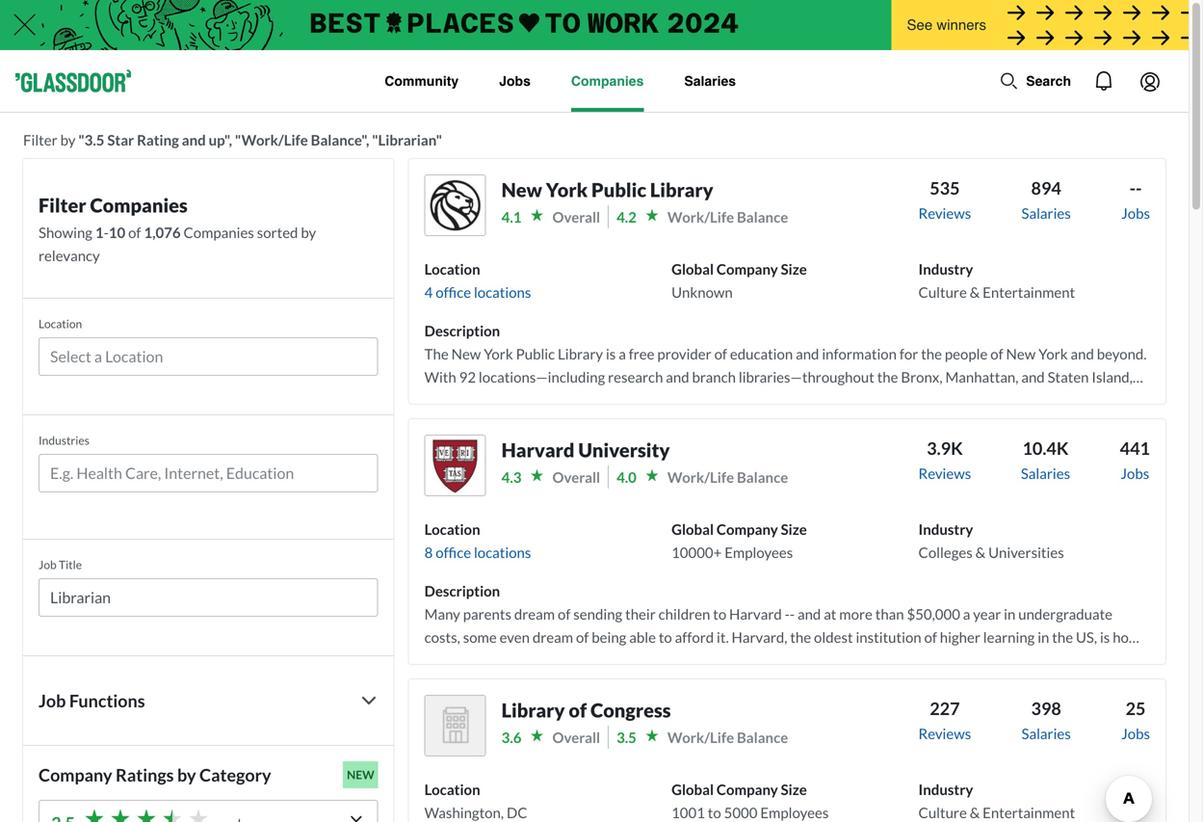 Task type: vqa. For each thing, say whether or not it's contained in the screenshot.
the top Apply
no



Task type: describe. For each thing, give the bounding box(es) containing it.
and
[[182, 131, 206, 148]]

entertainment for library of congress
[[983, 804, 1076, 821]]

535 reviews
[[919, 177, 972, 222]]

3.5
[[617, 729, 637, 746]]

size for library of congress
[[781, 781, 808, 798]]

reviews for library of congress
[[919, 725, 972, 742]]

job for job functions
[[39, 690, 66, 711]]

companies for companies
[[572, 73, 644, 89]]

public
[[592, 178, 647, 201]]

1001
[[672, 804, 706, 821]]

by for companies sorted by relevancy
[[301, 224, 316, 241]]

& for public
[[970, 283, 981, 301]]

industries
[[39, 433, 89, 447]]

reviews for harvard university
[[919, 465, 972, 482]]

company left ratings
[[39, 764, 112, 786]]

companies link
[[572, 50, 644, 112]]

salaries link
[[685, 50, 737, 112]]

see
[[908, 16, 933, 33]]

5000
[[725, 804, 758, 821]]

jobs left companies link
[[500, 73, 531, 89]]

441 jobs
[[1121, 438, 1151, 482]]

congress
[[591, 699, 671, 722]]

0 horizontal spatial by
[[60, 131, 76, 148]]

reviews for new york public library
[[919, 204, 972, 222]]

location for library of congress
[[425, 781, 481, 798]]

441
[[1121, 438, 1151, 459]]

"work/life
[[235, 131, 308, 148]]

lottie animation container image inside search button
[[1000, 71, 1019, 91]]

3.9k reviews
[[919, 438, 972, 482]]

work/life balance for library of congress
[[668, 729, 789, 746]]

see winners
[[908, 16, 987, 33]]

star
[[107, 131, 134, 148]]

filter for filter companies
[[39, 194, 86, 217]]

lottie animation container image
[[1000, 71, 1019, 91]]

title
[[59, 558, 82, 572]]

3.6
[[502, 729, 522, 746]]

balance for new york public library
[[737, 208, 789, 226]]

10.4k salaries
[[1022, 438, 1071, 482]]

functions
[[69, 690, 145, 711]]

ratings
[[116, 764, 174, 786]]

showing 1 - 10 of 1,076
[[39, 224, 181, 241]]

3.9k
[[927, 438, 964, 459]]

398
[[1032, 698, 1062, 719]]

Job Title field
[[50, 586, 367, 609]]

companies sorted by relevancy
[[39, 224, 316, 264]]

none field "industries"
[[39, 454, 379, 500]]

filter by "3.5 star rating and up", "work/life balance", "librarian"
[[23, 131, 442, 148]]

none field location
[[39, 337, 379, 384]]

10.4k
[[1023, 438, 1069, 459]]

535
[[930, 177, 961, 199]]

search button
[[990, 62, 1082, 100]]

size for harvard university
[[781, 521, 808, 538]]

see winners link
[[892, 0, 1189, 52]]

0 vertical spatial library
[[651, 178, 714, 201]]

Location field
[[50, 345, 367, 368]]

overall for york
[[553, 208, 601, 226]]

salaries for library of congress
[[1022, 725, 1072, 742]]

locations for new york public library
[[474, 283, 531, 301]]

balance for harvard university
[[737, 468, 789, 486]]

dc
[[507, 804, 528, 821]]

rating
[[137, 131, 179, 148]]

227 reviews
[[919, 698, 972, 742]]

10
[[109, 224, 125, 241]]

global company size unknown
[[672, 260, 808, 301]]

none field job title
[[39, 578, 379, 625]]

new
[[502, 178, 543, 201]]

washington,
[[425, 804, 504, 821]]

8 office locations link
[[425, 544, 531, 561]]

office for new
[[436, 283, 471, 301]]

work/life for library of congress
[[668, 729, 735, 746]]

4.2
[[617, 208, 637, 226]]

relevancy
[[39, 247, 100, 264]]

work/life balance for harvard university
[[668, 468, 789, 486]]

job for job title
[[39, 558, 57, 572]]

industry for congress
[[919, 781, 974, 798]]

location for harvard university
[[425, 521, 481, 538]]

10000+
[[672, 544, 722, 561]]

"librarian"
[[372, 131, 442, 148]]

"3.5
[[78, 131, 105, 148]]

companies for companies sorted by relevancy
[[184, 224, 254, 241]]

entertainment for new york public library
[[983, 283, 1076, 301]]

global company size 10000+ employees
[[672, 521, 808, 561]]

894
[[1032, 177, 1062, 199]]

industry for public
[[919, 260, 974, 278]]

4
[[425, 283, 433, 301]]

industry culture & entertainment for new york public library
[[919, 260, 1076, 301]]

employees inside global company size 1001 to 5000 employees
[[761, 804, 829, 821]]

job title
[[39, 558, 82, 572]]

search
[[1027, 73, 1072, 89]]

work/life for new york public library
[[668, 208, 735, 226]]

unknown
[[672, 283, 733, 301]]

showing
[[39, 224, 93, 241]]

overall for university
[[553, 468, 601, 486]]



Task type: locate. For each thing, give the bounding box(es) containing it.
1 global from the top
[[672, 260, 714, 278]]

location washington, dc
[[425, 781, 528, 821]]

global up unknown
[[672, 260, 714, 278]]

work/life balance up global company size 10000+ employees
[[668, 468, 789, 486]]

3 work/life balance from the top
[[668, 729, 789, 746]]

2 entertainment from the top
[[983, 804, 1076, 821]]

2 work/life balance from the top
[[668, 468, 789, 486]]

0 vertical spatial balance
[[737, 208, 789, 226]]

industry down the 227 reviews
[[919, 781, 974, 798]]

None field
[[39, 337, 379, 384], [39, 454, 379, 500], [39, 578, 379, 625]]

reviews down 227
[[919, 725, 972, 742]]

&
[[970, 283, 981, 301], [976, 544, 986, 561], [970, 804, 981, 821]]

community
[[385, 73, 459, 89]]

to
[[708, 804, 722, 821]]

work/life right 4.2 at the right top of page
[[668, 208, 735, 226]]

culture for new york public library
[[919, 283, 968, 301]]

company ratings by category
[[39, 764, 271, 786]]

locations for harvard university
[[474, 544, 531, 561]]

25 jobs
[[1122, 698, 1151, 742]]

balance up global company size 1001 to 5000 employees
[[737, 729, 789, 746]]

industry culture & entertainment
[[919, 260, 1076, 301], [919, 781, 1076, 821]]

2 office from the top
[[436, 544, 471, 561]]

1 vertical spatial culture
[[919, 804, 968, 821]]

2 vertical spatial companies
[[184, 224, 254, 241]]

2 culture from the top
[[919, 804, 968, 821]]

office right 8
[[436, 544, 471, 561]]

894 salaries
[[1022, 177, 1072, 222]]

office inside location 4 office locations
[[436, 283, 471, 301]]

0 vertical spatial description
[[425, 322, 500, 339]]

by right ratings
[[177, 764, 196, 786]]

filter for filter by "3.5 star rating and up", "work/life balance", "librarian"
[[23, 131, 58, 148]]

227
[[930, 698, 961, 719]]

0 vertical spatial industry
[[919, 260, 974, 278]]

0 vertical spatial entertainment
[[983, 283, 1076, 301]]

4.0
[[617, 468, 637, 486]]

company for library of congress
[[717, 781, 779, 798]]

1 horizontal spatial of
[[569, 699, 587, 722]]

library right public
[[651, 178, 714, 201]]

work/life balance for new york public library
[[668, 208, 789, 226]]

global inside global company size 1001 to 5000 employees
[[672, 781, 714, 798]]

1 vertical spatial employees
[[761, 804, 829, 821]]

3 none field from the top
[[39, 578, 379, 625]]

by right sorted
[[301, 224, 316, 241]]

25
[[1126, 698, 1147, 719]]

description down 8 office locations link
[[425, 582, 500, 600]]

2 vertical spatial reviews
[[919, 725, 972, 742]]

398 salaries
[[1022, 698, 1072, 742]]

york
[[546, 178, 588, 201]]

1 overall from the top
[[553, 208, 601, 226]]

none field for location
[[39, 337, 379, 384]]

2 industry from the top
[[919, 521, 974, 538]]

0 vertical spatial office
[[436, 283, 471, 301]]

size for new york public library
[[781, 260, 808, 278]]

work/life
[[668, 208, 735, 226], [668, 468, 735, 486], [668, 729, 735, 746]]

description for harvard
[[425, 582, 500, 600]]

library of congress
[[502, 699, 671, 722]]

industry culture & entertainment down 894 salaries
[[919, 260, 1076, 301]]

jobs inside 441 jobs
[[1121, 465, 1150, 482]]

culture down the 227 reviews
[[919, 804, 968, 821]]

2 vertical spatial size
[[781, 781, 808, 798]]

locations right 4
[[474, 283, 531, 301]]

2 vertical spatial by
[[177, 764, 196, 786]]

companies right jobs link at the top of the page
[[572, 73, 644, 89]]

locations inside location 8 office locations
[[474, 544, 531, 561]]

2 vertical spatial industry
[[919, 781, 974, 798]]

3 work/life from the top
[[668, 729, 735, 746]]

by inside companies sorted by relevancy
[[301, 224, 316, 241]]

2 vertical spatial global
[[672, 781, 714, 798]]

location down relevancy
[[39, 317, 82, 331]]

size inside global company size 10000+ employees
[[781, 521, 808, 538]]

Industries field
[[50, 462, 367, 485]]

job left 'title'
[[39, 558, 57, 572]]

0 vertical spatial of
[[128, 224, 141, 241]]

0 vertical spatial size
[[781, 260, 808, 278]]

location up washington,
[[425, 781, 481, 798]]

jobs right 894 salaries
[[1122, 204, 1151, 222]]

1 size from the top
[[781, 260, 808, 278]]

employees right '10000+'
[[725, 544, 794, 561]]

industry culture & entertainment down 398 salaries
[[919, 781, 1076, 821]]

salaries for new york public library
[[1022, 204, 1072, 222]]

of right "10"
[[128, 224, 141, 241]]

salaries
[[685, 73, 737, 89], [1022, 204, 1072, 222], [1022, 465, 1071, 482], [1022, 725, 1072, 742]]

description
[[425, 322, 500, 339], [425, 582, 500, 600]]

global inside global company size unknown
[[672, 260, 714, 278]]

community link
[[385, 50, 459, 112]]

culture
[[919, 283, 968, 301], [919, 804, 968, 821]]

global for library of congress
[[672, 781, 714, 798]]

employees inside global company size 10000+ employees
[[725, 544, 794, 561]]

sorted
[[257, 224, 298, 241]]

balance",
[[311, 131, 369, 148]]

0 horizontal spatial library
[[502, 699, 565, 722]]

job
[[39, 558, 57, 572], [39, 690, 66, 711]]

filter companies
[[39, 194, 188, 217]]

library up 3.6
[[502, 699, 565, 722]]

job left the functions
[[39, 690, 66, 711]]

employees
[[725, 544, 794, 561], [761, 804, 829, 821]]

1 vertical spatial of
[[569, 699, 587, 722]]

category
[[200, 764, 271, 786]]

1 industry culture & entertainment from the top
[[919, 260, 1076, 301]]

company for new york public library
[[717, 260, 779, 278]]

1 vertical spatial description
[[425, 582, 500, 600]]

location inside location 8 office locations
[[425, 521, 481, 538]]

2 vertical spatial work/life
[[668, 729, 735, 746]]

locations right 8
[[474, 544, 531, 561]]

location inside location 4 office locations
[[425, 260, 481, 278]]

global
[[672, 260, 714, 278], [672, 521, 714, 538], [672, 781, 714, 798]]

of
[[128, 224, 141, 241], [569, 699, 587, 722]]

global company size 1001 to 5000 employees
[[672, 781, 829, 821]]

1 vertical spatial none field
[[39, 454, 379, 500]]

locations inside location 4 office locations
[[474, 283, 531, 301]]

office inside location 8 office locations
[[436, 544, 471, 561]]

0 vertical spatial work/life balance
[[668, 208, 789, 226]]

1 vertical spatial &
[[976, 544, 986, 561]]

company
[[717, 260, 779, 278], [717, 521, 779, 538], [39, 764, 112, 786], [717, 781, 779, 798]]

1 vertical spatial library
[[502, 699, 565, 722]]

none field for job title
[[39, 578, 379, 625]]

balance up global company size unknown
[[737, 208, 789, 226]]

balance up global company size 10000+ employees
[[737, 468, 789, 486]]

job functions
[[39, 690, 145, 711]]

1 vertical spatial industry
[[919, 521, 974, 538]]

by for company ratings by category
[[177, 764, 196, 786]]

jobs link
[[500, 50, 531, 112]]

balance
[[737, 208, 789, 226], [737, 468, 789, 486], [737, 729, 789, 746]]

library
[[651, 178, 714, 201], [502, 699, 565, 722]]

2 horizontal spatial by
[[301, 224, 316, 241]]

2 description from the top
[[425, 582, 500, 600]]

2 global from the top
[[672, 521, 714, 538]]

salaries for harvard university
[[1022, 465, 1071, 482]]

global for harvard university
[[672, 521, 714, 538]]

company inside global company size 10000+ employees
[[717, 521, 779, 538]]

library of congress image
[[425, 695, 486, 757]]

description for new
[[425, 322, 500, 339]]

2 locations from the top
[[474, 544, 531, 561]]

0 vertical spatial reviews
[[919, 204, 972, 222]]

location
[[425, 260, 481, 278], [39, 317, 82, 331], [425, 521, 481, 538], [425, 781, 481, 798]]

company up '10000+'
[[717, 521, 779, 538]]

size inside global company size unknown
[[781, 260, 808, 278]]

entertainment down 398 salaries
[[983, 804, 1076, 821]]

2 none field from the top
[[39, 454, 379, 500]]

-
[[1130, 177, 1137, 199], [1137, 177, 1143, 199], [104, 224, 109, 241]]

location 4 office locations
[[425, 260, 531, 301]]

description down 4 office locations link
[[425, 322, 500, 339]]

work/life right 4.0
[[668, 468, 735, 486]]

2 vertical spatial work/life balance
[[668, 729, 789, 746]]

filter
[[23, 131, 58, 148], [39, 194, 86, 217]]

overall down library of congress in the bottom of the page
[[553, 729, 601, 746]]

job functions button
[[39, 687, 379, 714]]

2 size from the top
[[781, 521, 808, 538]]

locations
[[474, 283, 531, 301], [474, 544, 531, 561]]

0 horizontal spatial of
[[128, 224, 141, 241]]

3 balance from the top
[[737, 729, 789, 746]]

size inside global company size 1001 to 5000 employees
[[781, 781, 808, 798]]

2 balance from the top
[[737, 468, 789, 486]]

winners
[[937, 16, 987, 33]]

2 vertical spatial balance
[[737, 729, 789, 746]]

office
[[436, 283, 471, 301], [436, 544, 471, 561]]

location for new york public library
[[425, 260, 481, 278]]

1 vertical spatial size
[[781, 521, 808, 538]]

balance for library of congress
[[737, 729, 789, 746]]

0 vertical spatial global
[[672, 260, 714, 278]]

0 vertical spatial none field
[[39, 337, 379, 384]]

1 balance from the top
[[737, 208, 789, 226]]

jobs down the 441
[[1121, 465, 1150, 482]]

companies inside companies sorted by relevancy
[[184, 224, 254, 241]]

0 vertical spatial employees
[[725, 544, 794, 561]]

harvard university image
[[425, 435, 486, 496]]

industry culture & entertainment for library of congress
[[919, 781, 1076, 821]]

work/life balance up global company size unknown
[[668, 208, 789, 226]]

2 vertical spatial &
[[970, 804, 981, 821]]

filter left "3.5
[[23, 131, 58, 148]]

industry up colleges
[[919, 521, 974, 538]]

3 global from the top
[[672, 781, 714, 798]]

0 vertical spatial job
[[39, 558, 57, 572]]

0 vertical spatial locations
[[474, 283, 531, 301]]

8
[[425, 544, 433, 561]]

2 overall from the top
[[553, 468, 601, 486]]

1 vertical spatial companies
[[90, 194, 188, 217]]

company up unknown
[[717, 260, 779, 278]]

new york public library image
[[425, 174, 486, 236]]

1 vertical spatial by
[[301, 224, 316, 241]]

1 description from the top
[[425, 322, 500, 339]]

1 none field from the top
[[39, 337, 379, 384]]

1 entertainment from the top
[[983, 283, 1076, 301]]

3 industry from the top
[[919, 781, 974, 798]]

reviews down 535
[[919, 204, 972, 222]]

1
[[95, 224, 104, 241]]

1,076
[[144, 224, 181, 241]]

1 vertical spatial office
[[436, 544, 471, 561]]

1 vertical spatial locations
[[474, 544, 531, 561]]

2 vertical spatial none field
[[39, 578, 379, 625]]

0 vertical spatial culture
[[919, 283, 968, 301]]

1 work/life from the top
[[668, 208, 735, 226]]

industry down 535 reviews on the top right of the page
[[919, 260, 974, 278]]

2 reviews from the top
[[919, 465, 972, 482]]

universities
[[989, 544, 1065, 561]]

by left "3.5
[[60, 131, 76, 148]]

of left congress on the bottom of page
[[569, 699, 587, 722]]

work/life balance
[[668, 208, 789, 226], [668, 468, 789, 486], [668, 729, 789, 746]]

0 vertical spatial companies
[[572, 73, 644, 89]]

0 vertical spatial filter
[[23, 131, 58, 148]]

1 work/life balance from the top
[[668, 208, 789, 226]]

0 vertical spatial by
[[60, 131, 76, 148]]

2 industry culture & entertainment from the top
[[919, 781, 1076, 821]]

new
[[347, 768, 375, 782]]

overall down york
[[553, 208, 601, 226]]

1 industry from the top
[[919, 260, 974, 278]]

harvard university
[[502, 439, 670, 462]]

1 vertical spatial reviews
[[919, 465, 972, 482]]

1 horizontal spatial library
[[651, 178, 714, 201]]

industry inside industry colleges & universities
[[919, 521, 974, 538]]

4.1
[[502, 208, 522, 226]]

location 8 office locations
[[425, 521, 531, 561]]

job inside 'job functions' button
[[39, 690, 66, 711]]

global for new york public library
[[672, 260, 714, 278]]

work/life right 3.5
[[668, 729, 735, 746]]

0 vertical spatial industry culture & entertainment
[[919, 260, 1076, 301]]

overall down harvard university
[[553, 468, 601, 486]]

filter up showing
[[39, 194, 86, 217]]

company inside global company size unknown
[[717, 260, 779, 278]]

culture for library of congress
[[919, 804, 968, 821]]

1 office from the top
[[436, 283, 471, 301]]

4 office locations link
[[425, 283, 531, 301]]

companies right 1,076
[[184, 224, 254, 241]]

1 locations from the top
[[474, 283, 531, 301]]

location inside the location washington, dc
[[425, 781, 481, 798]]

1 vertical spatial work/life balance
[[668, 468, 789, 486]]

1 vertical spatial entertainment
[[983, 804, 1076, 821]]

company for harvard university
[[717, 521, 779, 538]]

office right 4
[[436, 283, 471, 301]]

jobs
[[500, 73, 531, 89], [1122, 204, 1151, 222], [1121, 465, 1150, 482], [1122, 725, 1151, 742]]

1 vertical spatial balance
[[737, 468, 789, 486]]

entertainment down 894 salaries
[[983, 283, 1076, 301]]

harvard
[[502, 439, 575, 462]]

3 overall from the top
[[553, 729, 601, 746]]

reviews down 3.9k
[[919, 465, 972, 482]]

university
[[579, 439, 670, 462]]

1 vertical spatial industry culture & entertainment
[[919, 781, 1076, 821]]

jobs down 25
[[1122, 725, 1151, 742]]

work/life balance up global company size 1001 to 5000 employees
[[668, 729, 789, 746]]

global up '10000+'
[[672, 521, 714, 538]]

companies up "10"
[[90, 194, 188, 217]]

0 vertical spatial overall
[[553, 208, 601, 226]]

colleges
[[919, 544, 973, 561]]

-- jobs
[[1122, 177, 1151, 222]]

1 vertical spatial filter
[[39, 194, 86, 217]]

company inside global company size 1001 to 5000 employees
[[717, 781, 779, 798]]

global up 1001
[[672, 781, 714, 798]]

culture down 535 reviews on the top right of the page
[[919, 283, 968, 301]]

new york public library
[[502, 178, 714, 201]]

office for harvard
[[436, 544, 471, 561]]

2 work/life from the top
[[668, 468, 735, 486]]

1 culture from the top
[[919, 283, 968, 301]]

industry colleges & universities
[[919, 521, 1065, 561]]

3 reviews from the top
[[919, 725, 972, 742]]

0 vertical spatial &
[[970, 283, 981, 301]]

1 vertical spatial work/life
[[668, 468, 735, 486]]

1 vertical spatial overall
[[553, 468, 601, 486]]

up",
[[209, 131, 232, 148]]

& inside industry colleges & universities
[[976, 544, 986, 561]]

employees right 5000 on the right of page
[[761, 804, 829, 821]]

none field for industries
[[39, 454, 379, 500]]

size
[[781, 260, 808, 278], [781, 521, 808, 538], [781, 781, 808, 798]]

1 horizontal spatial by
[[177, 764, 196, 786]]

by
[[60, 131, 76, 148], [301, 224, 316, 241], [177, 764, 196, 786]]

location up 8
[[425, 521, 481, 538]]

1 vertical spatial global
[[672, 521, 714, 538]]

overall for of
[[553, 729, 601, 746]]

& for congress
[[970, 804, 981, 821]]

2 vertical spatial overall
[[553, 729, 601, 746]]

global inside global company size 10000+ employees
[[672, 521, 714, 538]]

0 vertical spatial work/life
[[668, 208, 735, 226]]

1 vertical spatial job
[[39, 690, 66, 711]]

2 job from the top
[[39, 690, 66, 711]]

1 job from the top
[[39, 558, 57, 572]]

lottie animation container image
[[308, 50, 382, 107], [308, 50, 382, 107], [1082, 58, 1128, 104], [1082, 58, 1128, 104], [1128, 58, 1174, 104], [1128, 58, 1174, 104], [1000, 71, 1019, 91]]

3 size from the top
[[781, 781, 808, 798]]

work/life for harvard university
[[668, 468, 735, 486]]

4.3
[[502, 468, 522, 486]]

1 reviews from the top
[[919, 204, 972, 222]]

company up 5000 on the right of page
[[717, 781, 779, 798]]

location up 4
[[425, 260, 481, 278]]



